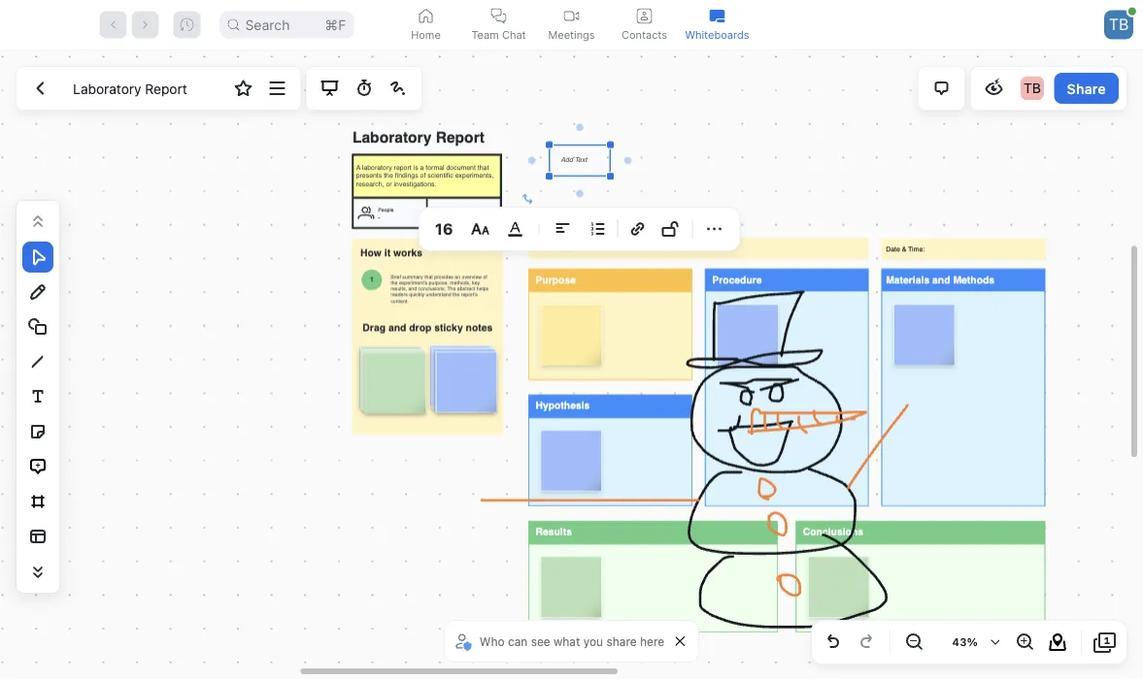Task type: vqa. For each thing, say whether or not it's contained in the screenshot.
In Meeting icon
no



Task type: describe. For each thing, give the bounding box(es) containing it.
home button
[[389, 0, 462, 50]]

search
[[245, 17, 290, 33]]

whiteboard small image
[[709, 8, 725, 24]]

chat
[[502, 28, 526, 41]]

home
[[411, 28, 441, 41]]

online image
[[1128, 7, 1136, 15]]

team chat
[[471, 28, 526, 41]]

meetings button
[[535, 0, 608, 50]]

online image
[[1128, 7, 1136, 15]]

meetings
[[548, 28, 595, 41]]

team chat button
[[462, 0, 535, 50]]

⌘f
[[325, 17, 346, 33]]

magnifier image
[[228, 19, 239, 31]]

tab list containing home
[[389, 0, 754, 50]]

tb
[[1109, 15, 1129, 34]]



Task type: locate. For each thing, give the bounding box(es) containing it.
contacts
[[622, 28, 667, 41]]

tab list
[[389, 0, 754, 50]]

whiteboard small image
[[709, 8, 725, 24]]

video on image
[[564, 8, 579, 24], [564, 8, 579, 24]]

home small image
[[418, 8, 434, 24]]

whiteboards
[[685, 28, 749, 41]]

magnifier image
[[228, 19, 239, 31]]

contacts button
[[608, 0, 681, 50]]

team chat image
[[491, 8, 506, 24], [491, 8, 506, 24]]

team
[[471, 28, 499, 41]]

profile contact image
[[637, 8, 652, 24], [637, 8, 652, 24]]

home small image
[[418, 8, 434, 24]]

whiteboards button
[[681, 0, 754, 50]]



